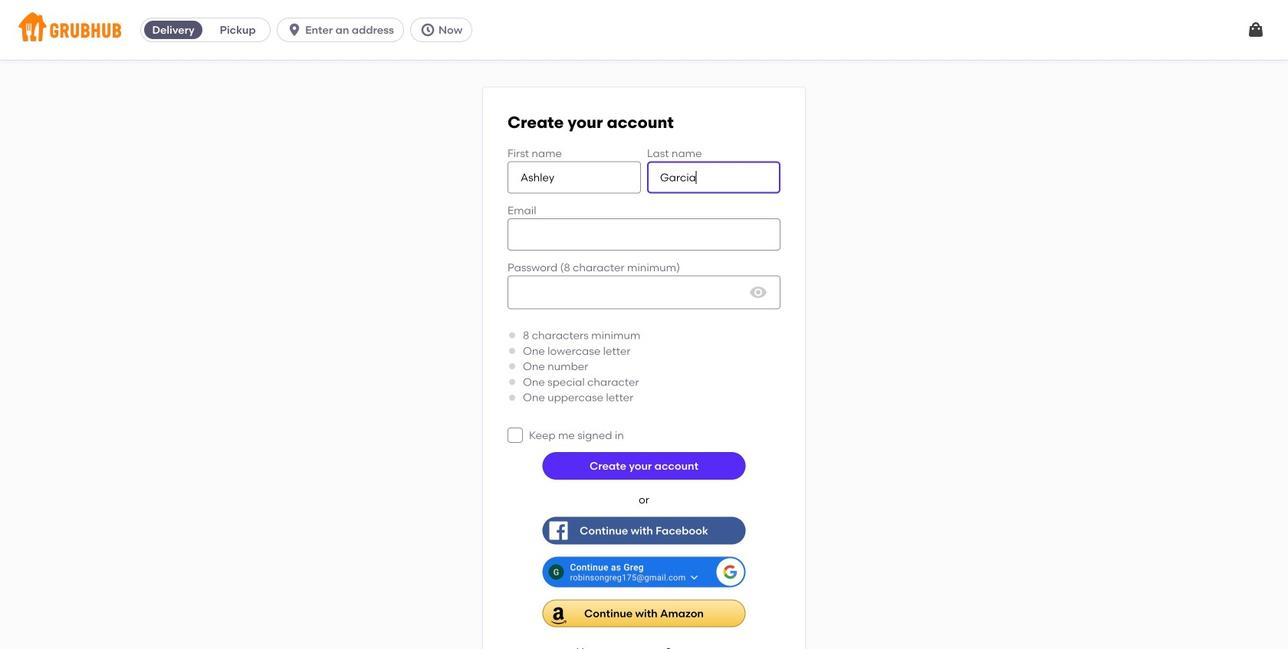 Task type: locate. For each thing, give the bounding box(es) containing it.
svg image
[[1247, 21, 1265, 39], [287, 22, 302, 38], [749, 283, 768, 302]]

None text field
[[508, 161, 641, 194], [647, 161, 781, 194], [508, 161, 641, 194], [647, 161, 781, 194]]

None password field
[[508, 276, 781, 309]]

1 horizontal spatial svg image
[[749, 283, 768, 302]]

None email field
[[508, 218, 781, 251]]



Task type: vqa. For each thing, say whether or not it's contained in the screenshot.
invite friends and order together BUTTON
no



Task type: describe. For each thing, give the bounding box(es) containing it.
2 horizontal spatial svg image
[[1247, 21, 1265, 39]]

main navigation navigation
[[0, 0, 1288, 60]]

svg image
[[420, 22, 435, 38]]

0 horizontal spatial svg image
[[287, 22, 302, 38]]



